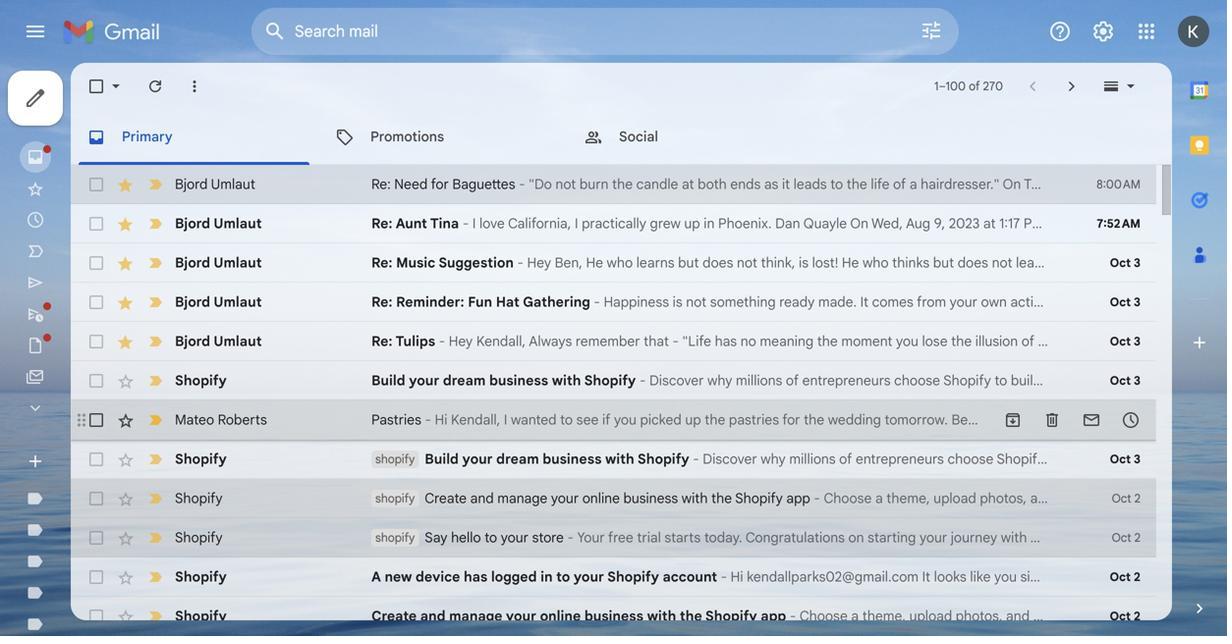 Task type: describe. For each thing, give the bounding box(es) containing it.
Search mail text field
[[295, 22, 865, 41]]

0 horizontal spatial their
[[1045, 372, 1074, 390]]

- right that
[[673, 333, 679, 350]]

bjord for re: music suggestion -
[[175, 255, 210, 272]]

- left hey
[[439, 333, 445, 350]]

- down shopify build your dream business with shopify - discover why millions of entrepreneurs choose shopify to build their business. ﻿͏ ﻿͏ ﻿͏ ﻿͏ ﻿͏ ﻿͏ ﻿͏ ﻿͏ ﻿͏ ﻿͏
[[814, 490, 821, 508]]

main content containing primary
[[71, 63, 1228, 637]]

re: for re: aunt tina - i love california, i practically grew up in phoenix. dan quayle on wed, aug 9, 2023 at 1:17 pm brad klo <klobrad84@gmail.c
[[371, 215, 393, 232]]

new
[[385, 569, 412, 586]]

tulips
[[396, 333, 435, 350]]

oct 3 for re: music suggestion -
[[1110, 256, 1141, 271]]

umlaut for re: reminder: fun hat gathering
[[214, 294, 262, 311]]

aug
[[906, 215, 931, 232]]

your
[[577, 530, 605, 547]]

- right account
[[721, 569, 727, 586]]

bjord umlaut for re: reminder: fun hat gathering
[[175, 294, 262, 311]]

gathering
[[523, 294, 590, 311]]

wanted
[[511, 412, 557, 429]]

0 vertical spatial discover
[[650, 372, 704, 390]]

1 horizontal spatial choose
[[948, 451, 994, 468]]

0 horizontal spatial build
[[1011, 372, 1042, 390]]

sartr
[[1199, 333, 1228, 350]]

hello
[[451, 530, 481, 547]]

1 horizontal spatial their
[[1099, 451, 1128, 468]]

love
[[480, 215, 505, 232]]

10 row from the top
[[71, 519, 1169, 558]]

1 vertical spatial create
[[371, 608, 417, 626]]

re: for re: need for baguettes -
[[371, 176, 391, 193]]

0 vertical spatial up
[[684, 215, 700, 232]]

device
[[416, 569, 460, 586]]

dan
[[775, 215, 800, 232]]

pastries
[[371, 412, 422, 429]]

umlaut for re: aunt tina
[[214, 215, 262, 232]]

store
[[532, 530, 564, 547]]

1 horizontal spatial dream
[[496, 451, 539, 468]]

re: need for baguettes -
[[371, 176, 529, 193]]

1 vertical spatial app
[[761, 608, 787, 626]]

main menu image
[[24, 20, 47, 43]]

1 vertical spatial you
[[614, 412, 637, 429]]

starting
[[868, 530, 916, 547]]

1 vertical spatial up
[[685, 412, 701, 429]]

0 vertical spatial create
[[425, 490, 467, 508]]

to left see
[[560, 412, 573, 429]]

the down account
[[680, 608, 702, 626]]

umlaut for re: music suggestion
[[214, 255, 262, 272]]

oct for re: tulips - hey kendall, always remember that - "life has no meaning the moment you lose the illusion of being eternal." jean-paul sartr
[[1110, 335, 1131, 349]]

0 horizontal spatial and
[[420, 608, 446, 626]]

always
[[529, 333, 572, 350]]

pastries
[[729, 412, 779, 429]]

a new device has logged in to your shopify account -
[[371, 569, 731, 586]]

1 vertical spatial manage
[[449, 608, 503, 626]]

bjord for re: need for baguettes -
[[175, 176, 208, 193]]

california,
[[508, 215, 571, 232]]

starts
[[665, 530, 701, 547]]

toggle split pane mode image
[[1102, 77, 1121, 96]]

re: music suggestion -
[[371, 255, 527, 272]]

bjord umlaut for re: need for baguettes
[[175, 176, 255, 193]]

search mail image
[[257, 14, 293, 49]]

grew
[[650, 215, 681, 232]]

congratulations
[[746, 530, 845, 547]]

the left wedding
[[804, 412, 825, 429]]

see
[[577, 412, 599, 429]]

1 vertical spatial entrepreneurs
[[856, 451, 944, 468]]

lose
[[922, 333, 948, 350]]

fun
[[468, 294, 492, 311]]

pastries - hi kendall, i wanted to see if you picked up the pastries for the wedding tomorrow. best, mateo
[[371, 412, 1026, 429]]

on
[[849, 530, 864, 547]]

0 vertical spatial business.
[[1078, 372, 1136, 390]]

re: for re: tulips - hey kendall, always remember that - "life has no meaning the moment you lose the illusion of being eternal." jean-paul sartr
[[371, 333, 393, 350]]

- left your
[[568, 530, 574, 547]]

that
[[644, 333, 669, 350]]

say
[[425, 530, 448, 547]]

at
[[984, 215, 996, 232]]

toolbar inside row
[[994, 411, 1151, 430]]

your left store
[[501, 530, 529, 547]]

1 horizontal spatial of
[[839, 451, 852, 468]]

umlaut for re: tulips
[[214, 333, 262, 350]]

1 vertical spatial discover
[[703, 451, 757, 468]]

journey
[[951, 530, 998, 547]]

6 row from the top
[[71, 362, 1228, 401]]

9,
[[934, 215, 946, 232]]

11 row from the top
[[71, 558, 1157, 598]]

0 horizontal spatial why
[[708, 372, 733, 390]]

a
[[371, 569, 381, 586]]

- down congratulations
[[790, 608, 796, 626]]

bjord for re: reminder: fun hat gathering -
[[175, 294, 210, 311]]

baguettes
[[452, 176, 516, 193]]

the right lose
[[951, 333, 972, 350]]

with down if
[[605, 451, 635, 468]]

0 horizontal spatial millions
[[736, 372, 783, 390]]

2023
[[949, 215, 980, 232]]

4 row from the top
[[71, 283, 1157, 322]]

promotions
[[371, 128, 444, 145]]

today.
[[704, 530, 743, 547]]

business up trial
[[624, 490, 678, 508]]

1 vertical spatial in
[[541, 569, 553, 586]]

3 for re: reminder: fun hat gathering -
[[1134, 295, 1141, 310]]

mateo roberts
[[175, 412, 267, 429]]

0 horizontal spatial has
[[464, 569, 488, 586]]

row containing mateo roberts
[[71, 401, 1157, 440]]

1 horizontal spatial you
[[896, 333, 919, 350]]

jean-
[[1133, 333, 1169, 350]]

your up hello
[[462, 451, 493, 468]]

the left moment
[[817, 333, 838, 350]]

5 oct 3 from the top
[[1110, 453, 1141, 467]]

remember
[[576, 333, 640, 350]]

"life
[[683, 333, 712, 350]]

9 row from the top
[[71, 480, 1157, 519]]

eternal."
[[1077, 333, 1130, 350]]

bjord for re: tulips - hey kendall, always remember that - "life has no meaning the moment you lose the illusion of being eternal." jean-paul sartr
[[175, 333, 210, 350]]

logged
[[491, 569, 537, 586]]

3 row from the top
[[71, 244, 1157, 283]]

1 horizontal spatial and
[[470, 490, 494, 508]]

shopify.
[[1031, 530, 1081, 547]]

0 vertical spatial online
[[583, 490, 620, 508]]

oct 2 for 12th row from the top of the page
[[1110, 610, 1141, 625]]

with down account
[[647, 608, 676, 626]]

2 for 11th row
[[1134, 571, 1141, 585]]

shopify create and manage your online business with the shopify app -
[[375, 490, 824, 508]]

practically
[[582, 215, 647, 232]]

to down store
[[556, 569, 570, 586]]

- up hat
[[517, 255, 524, 272]]

oct 2 for tenth row
[[1112, 531, 1141, 546]]

suggestion
[[439, 255, 514, 272]]

your down tulips
[[409, 372, 440, 390]]

meaning
[[760, 333, 814, 350]]

promotions tab
[[319, 110, 567, 165]]

8:00 am
[[1097, 177, 1141, 192]]

klo
[[1081, 215, 1100, 232]]

8 row from the top
[[71, 440, 1228, 480]]

phoenix.
[[718, 215, 772, 232]]

1 vertical spatial why
[[761, 451, 786, 468]]

2 mateo from the left
[[987, 412, 1026, 429]]

more image
[[185, 77, 204, 96]]

umlaut for re: need for baguettes
[[211, 176, 255, 193]]

1 vertical spatial of
[[786, 372, 799, 390]]



Task type: vqa. For each thing, say whether or not it's contained in the screenshot.
the bottommost dream
yes



Task type: locate. For each thing, give the bounding box(es) containing it.
tab list right jean-
[[1172, 63, 1228, 566]]

for
[[431, 176, 449, 193], [783, 412, 800, 429]]

oct 2
[[1112, 492, 1141, 507], [1112, 531, 1141, 546], [1110, 571, 1141, 585], [1110, 610, 1141, 625]]

business down a new device has logged in to your shopify account -
[[585, 608, 644, 626]]

2 re: from the top
[[371, 215, 393, 232]]

online
[[583, 490, 620, 508], [540, 608, 581, 626]]

business
[[489, 372, 549, 390], [543, 451, 602, 468], [624, 490, 678, 508], [585, 608, 644, 626]]

re: for re: music suggestion -
[[371, 255, 393, 272]]

you right if
[[614, 412, 637, 429]]

1 vertical spatial kendall,
[[451, 412, 500, 429]]

0 horizontal spatial in
[[541, 569, 553, 586]]

2 for 12th row from the top of the page
[[1134, 610, 1141, 625]]

re: left reminder:
[[371, 294, 393, 311]]

1 3 from the top
[[1134, 256, 1141, 271]]

2 bjord from the top
[[175, 215, 210, 232]]

oct 3 for re: tulips - hey kendall, always remember that - "life has no meaning the moment you lose the illusion of being eternal." jean-paul sartr
[[1110, 335, 1141, 349]]

advanced search options image
[[912, 11, 951, 50]]

1 horizontal spatial has
[[715, 333, 737, 350]]

dream down hey
[[443, 372, 486, 390]]

the left 'pastries'
[[705, 412, 726, 429]]

None checkbox
[[86, 77, 106, 96], [86, 175, 106, 195], [86, 254, 106, 273], [86, 293, 106, 313], [86, 568, 106, 588], [86, 607, 106, 627], [86, 77, 106, 96], [86, 175, 106, 195], [86, 254, 106, 273], [86, 293, 106, 313], [86, 568, 106, 588], [86, 607, 106, 627]]

shopify inside shopify build your dream business with shopify - discover why millions of entrepreneurs choose shopify to build their business. ﻿͏ ﻿͏ ﻿͏ ﻿͏ ﻿͏ ﻿͏ ﻿͏ ﻿͏ ﻿͏ ﻿͏
[[375, 453, 415, 467]]

1 vertical spatial choose
[[948, 451, 994, 468]]

1 vertical spatial millions
[[790, 451, 836, 468]]

on
[[851, 215, 869, 232]]

the up today.
[[712, 490, 732, 508]]

roberts
[[218, 412, 267, 429]]

build up "pastries"
[[371, 372, 406, 390]]

2 bjord umlaut from the top
[[175, 215, 262, 232]]

- right baguettes
[[519, 176, 525, 193]]

4 2 from the top
[[1134, 610, 1141, 625]]

0 horizontal spatial build
[[371, 372, 406, 390]]

navigation
[[0, 63, 236, 637]]

build up shopify.
[[1065, 451, 1095, 468]]

3
[[1134, 256, 1141, 271], [1134, 295, 1141, 310], [1134, 335, 1141, 349], [1134, 374, 1141, 389], [1134, 453, 1141, 467]]

0 vertical spatial shopify
[[375, 453, 415, 467]]

discover down 'pastries'
[[703, 451, 757, 468]]

oct for re: reminder: fun hat gathering -
[[1110, 295, 1131, 310]]

in right logged
[[541, 569, 553, 586]]

1 row from the top
[[71, 165, 1157, 204]]

1 shopify from the top
[[375, 453, 415, 467]]

3 for re: tulips - hey kendall, always remember that - "life has no meaning the moment you lose the illusion of being eternal." jean-paul sartr
[[1134, 335, 1141, 349]]

and down device
[[420, 608, 446, 626]]

online up your
[[583, 490, 620, 508]]

to up shopify.
[[1048, 451, 1061, 468]]

shopify inside shopify say hello to your store - your free trial starts today. congratulations on starting your journey with shopify. ﻿͏ ﻿͏ ﻿͏ ﻿͏ ﻿͏ ﻿͏ ﻿͏ ﻿͏ ﻿͏ ﻿͏ ﻿͏ ﻿͏ ﻿͏ ﻿͏ ﻿͏ ﻿͏ ﻿͏ ﻿͏ ﻿͏ ﻿͏ ﻿͏ ﻿͏ ﻿͏ ﻿͏ ﻿͏
[[375, 531, 415, 546]]

trial
[[637, 530, 661, 547]]

has right device
[[464, 569, 488, 586]]

of down meaning
[[786, 372, 799, 390]]

0 vertical spatial choose
[[895, 372, 941, 390]]

manage up store
[[498, 490, 548, 508]]

0 horizontal spatial for
[[431, 176, 449, 193]]

3 re: from the top
[[371, 255, 393, 272]]

your up store
[[551, 490, 579, 508]]

- right gathering
[[594, 294, 600, 311]]

your left journey
[[920, 530, 948, 547]]

umlaut
[[211, 176, 255, 193], [214, 215, 262, 232], [214, 255, 262, 272], [214, 294, 262, 311], [214, 333, 262, 350]]

up
[[684, 215, 700, 232], [685, 412, 701, 429]]

re: aunt tina - i love california, i practically grew up in phoenix. dan quayle on wed, aug 9, 2023 at 1:17 pm brad klo <klobrad84@gmail.c
[[371, 215, 1228, 232]]

refresh image
[[145, 77, 165, 96]]

entrepreneurs
[[803, 372, 891, 390], [856, 451, 944, 468]]

None checkbox
[[86, 214, 106, 234], [86, 332, 106, 352], [86, 371, 106, 391], [86, 411, 106, 430], [86, 450, 106, 470], [86, 489, 106, 509], [86, 529, 106, 548], [86, 214, 106, 234], [86, 332, 106, 352], [86, 371, 106, 391], [86, 411, 106, 430], [86, 450, 106, 470], [86, 489, 106, 509], [86, 529, 106, 548]]

oct 2 for 11th row
[[1110, 571, 1141, 585]]

re: left music
[[371, 255, 393, 272]]

re: for re: reminder: fun hat gathering -
[[371, 294, 393, 311]]

7:52 am
[[1097, 217, 1141, 231]]

why
[[708, 372, 733, 390], [761, 451, 786, 468]]

0 vertical spatial their
[[1045, 372, 1074, 390]]

oct 3
[[1110, 256, 1141, 271], [1110, 295, 1141, 310], [1110, 335, 1141, 349], [1110, 374, 1141, 389], [1110, 453, 1141, 467]]

of left being
[[1022, 333, 1035, 350]]

3 2 from the top
[[1134, 571, 1141, 585]]

up right "grew"
[[684, 215, 700, 232]]

mateo left roberts
[[175, 412, 214, 429]]

their
[[1045, 372, 1074, 390], [1099, 451, 1128, 468]]

1 2 from the top
[[1135, 492, 1141, 507]]

up right picked at the right of page
[[685, 412, 701, 429]]

oct for re: music suggestion -
[[1110, 256, 1131, 271]]

0 vertical spatial for
[[431, 176, 449, 193]]

shopify inside shopify create and manage your online business with the shopify app -
[[375, 492, 415, 507]]

oct for create and manage your online business with the shopify app -
[[1110, 610, 1131, 625]]

row down practically
[[71, 244, 1157, 283]]

2 2 from the top
[[1135, 531, 1141, 546]]

row down that
[[71, 362, 1228, 401]]

0 horizontal spatial you
[[614, 412, 637, 429]]

0 horizontal spatial i
[[473, 215, 476, 232]]

kendall, down hat
[[476, 333, 526, 350]]

entrepreneurs up wedding
[[803, 372, 891, 390]]

app down shopify build your dream business with shopify - discover why millions of entrepreneurs choose shopify to build their business. ﻿͏ ﻿͏ ﻿͏ ﻿͏ ﻿͏ ﻿͏ ﻿͏ ﻿͏ ﻿͏ ﻿͏
[[787, 490, 811, 508]]

3 shopify from the top
[[375, 531, 415, 546]]

wed,
[[872, 215, 903, 232]]

entrepreneurs down tomorrow. on the bottom right of page
[[856, 451, 944, 468]]

wedding
[[828, 412, 881, 429]]

row
[[71, 165, 1157, 204], [71, 204, 1228, 244], [71, 244, 1157, 283], [71, 283, 1157, 322], [71, 322, 1228, 362], [71, 362, 1228, 401], [71, 401, 1157, 440], [71, 440, 1228, 480], [71, 480, 1157, 519], [71, 519, 1169, 558], [71, 558, 1157, 598], [71, 598, 1157, 637]]

shopify
[[375, 453, 415, 467], [375, 492, 415, 507], [375, 531, 415, 546]]

1 bjord umlaut from the top
[[175, 176, 255, 193]]

row up remember
[[71, 283, 1157, 322]]

0 vertical spatial entrepreneurs
[[803, 372, 891, 390]]

0 vertical spatial why
[[708, 372, 733, 390]]

oct 3 for re: reminder: fun hat gathering -
[[1110, 295, 1141, 310]]

dream down wanted
[[496, 451, 539, 468]]

2 shopify from the top
[[375, 492, 415, 507]]

7 row from the top
[[71, 401, 1157, 440]]

4 oct 3 from the top
[[1110, 374, 1141, 389]]

i for wanted
[[504, 412, 508, 429]]

1 horizontal spatial why
[[761, 451, 786, 468]]

1 vertical spatial business.
[[1131, 451, 1189, 468]]

2 vertical spatial shopify
[[375, 531, 415, 546]]

kendall, right hi at the left of the page
[[451, 412, 500, 429]]

create up say
[[425, 490, 467, 508]]

re: left aunt
[[371, 215, 393, 232]]

2 row from the top
[[71, 204, 1228, 244]]

2
[[1135, 492, 1141, 507], [1135, 531, 1141, 546], [1134, 571, 1141, 585], [1134, 610, 1141, 625]]

1 vertical spatial and
[[420, 608, 446, 626]]

social
[[619, 128, 658, 145]]

with right journey
[[1001, 530, 1027, 547]]

in left phoenix.
[[704, 215, 715, 232]]

with up "starts"
[[682, 490, 708, 508]]

best,
[[952, 412, 984, 429]]

social tab
[[568, 110, 816, 165]]

0 vertical spatial dream
[[443, 372, 486, 390]]

build down hi at the left of the page
[[425, 451, 459, 468]]

build down illusion
[[1011, 372, 1042, 390]]

2 for tenth row
[[1135, 531, 1141, 546]]

re: tulips - hey kendall, always remember that - "life has no meaning the moment you lose the illusion of being eternal." jean-paul sartr
[[371, 333, 1228, 350]]

being
[[1038, 333, 1073, 350]]

moment
[[842, 333, 893, 350]]

bjord umlaut
[[175, 176, 255, 193], [175, 215, 262, 232], [175, 255, 262, 272], [175, 294, 262, 311], [175, 333, 262, 350]]

1 horizontal spatial mateo
[[987, 412, 1026, 429]]

tab list
[[1172, 63, 1228, 566], [71, 110, 1172, 165]]

0 horizontal spatial mateo
[[175, 412, 214, 429]]

app
[[787, 490, 811, 508], [761, 608, 787, 626]]

in
[[704, 215, 715, 232], [541, 569, 553, 586]]

1 vertical spatial their
[[1099, 451, 1128, 468]]

paul
[[1169, 333, 1196, 350]]

create and manage your online business with the shopify app -
[[371, 608, 800, 626]]

hi
[[435, 412, 448, 429]]

row down free
[[71, 558, 1157, 598]]

millions
[[736, 372, 783, 390], [790, 451, 836, 468]]

None search field
[[252, 8, 959, 55]]

<klobrad84@gmail.c
[[1104, 215, 1228, 232]]

12 row from the top
[[71, 598, 1157, 637]]

2 vertical spatial of
[[839, 451, 852, 468]]

1 horizontal spatial build
[[1065, 451, 1095, 468]]

to down illusion
[[995, 372, 1008, 390]]

and
[[470, 490, 494, 508], [420, 608, 446, 626]]

you left lose
[[896, 333, 919, 350]]

manage down device
[[449, 608, 503, 626]]

create down new
[[371, 608, 417, 626]]

hat
[[496, 294, 520, 311]]

for right 'pastries'
[[783, 412, 800, 429]]

build your dream business with shopify - discover why millions of entrepreneurs choose shopify to build their business. ﻿͏ ﻿͏ ﻿͏ ﻿͏ ﻿͏ ﻿͏ ﻿͏ ﻿͏ ﻿͏ ﻿͏ ﻿͏ ﻿͏ ﻿͏ ﻿͏ ﻿͏ ﻿͏ ﻿͏ ﻿͏ ﻿͏ ﻿͏ ﻿͏ ﻿͏ ﻿͏ ﻿͏ ﻿͏ 
[[371, 372, 1228, 390]]

0 vertical spatial millions
[[736, 372, 783, 390]]

0 vertical spatial manage
[[498, 490, 548, 508]]

1 mateo from the left
[[175, 412, 214, 429]]

1 vertical spatial shopify
[[375, 492, 415, 507]]

hey
[[449, 333, 473, 350]]

row down social
[[71, 204, 1228, 244]]

-
[[519, 176, 525, 193], [463, 215, 469, 232], [517, 255, 524, 272], [594, 294, 600, 311], [439, 333, 445, 350], [673, 333, 679, 350], [640, 372, 646, 390], [425, 412, 431, 429], [693, 451, 699, 468], [814, 490, 821, 508], [568, 530, 574, 547], [721, 569, 727, 586], [790, 608, 796, 626]]

oct 2 for 9th row from the top
[[1112, 492, 1141, 507]]

music
[[396, 255, 436, 272]]

1 vertical spatial has
[[464, 569, 488, 586]]

tomorrow.
[[885, 412, 948, 429]]

1 horizontal spatial create
[[425, 490, 467, 508]]

illusion
[[976, 333, 1018, 350]]

with down always
[[552, 372, 581, 390]]

if
[[602, 412, 611, 429]]

row up picked at the right of page
[[71, 322, 1228, 362]]

3 for build your dream business with shopify - discover why millions of entrepreneurs choose shopify to build their business. ﻿͏ ﻿͏ ﻿͏ ﻿͏ ﻿͏ ﻿͏ ﻿͏ ﻿͏ ﻿͏ ﻿͏ ﻿͏ ﻿͏ ﻿͏ ﻿͏ ﻿͏ ﻿͏ ﻿͏ ﻿͏ ﻿͏ ﻿͏ ﻿͏ ﻿͏ ﻿͏ ﻿͏ ﻿͏ 
[[1134, 374, 1141, 389]]

aunt
[[396, 215, 427, 232]]

for right need
[[431, 176, 449, 193]]

2 horizontal spatial i
[[575, 215, 578, 232]]

your down your
[[574, 569, 604, 586]]

3 3 from the top
[[1134, 335, 1141, 349]]

1 horizontal spatial online
[[583, 490, 620, 508]]

1 horizontal spatial build
[[425, 451, 459, 468]]

business up wanted
[[489, 372, 549, 390]]

row down a new device has logged in to your shopify account -
[[71, 598, 1157, 637]]

1 bjord from the top
[[175, 176, 208, 193]]

app down shopify say hello to your store - your free trial starts today. congratulations on starting your journey with shopify. ﻿͏ ﻿͏ ﻿͏ ﻿͏ ﻿͏ ﻿͏ ﻿͏ ﻿͏ ﻿͏ ﻿͏ ﻿͏ ﻿͏ ﻿͏ ﻿͏ ﻿͏ ﻿͏ ﻿͏ ﻿͏ ﻿͏ ﻿͏ ﻿͏ ﻿͏ ﻿͏ ﻿͏ ﻿͏
[[761, 608, 787, 626]]

and up hello
[[470, 490, 494, 508]]

1 vertical spatial dream
[[496, 451, 539, 468]]

to
[[995, 372, 1008, 390], [560, 412, 573, 429], [1048, 451, 1061, 468], [485, 530, 497, 547], [556, 569, 570, 586]]

0 vertical spatial of
[[1022, 333, 1035, 350]]

build
[[371, 372, 406, 390], [425, 451, 459, 468]]

0 vertical spatial and
[[470, 490, 494, 508]]

why up 'pastries - hi kendall, i wanted to see if you picked up the pastries for the wedding tomorrow. best, mateo'
[[708, 372, 733, 390]]

0 horizontal spatial dream
[[443, 372, 486, 390]]

tina
[[430, 215, 459, 232]]

pm
[[1024, 215, 1044, 232]]

1 horizontal spatial in
[[704, 215, 715, 232]]

4 re: from the top
[[371, 294, 393, 311]]

primary
[[122, 128, 173, 145]]

millions down wedding
[[790, 451, 836, 468]]

0 vertical spatial you
[[896, 333, 919, 350]]

1:17
[[1000, 215, 1020, 232]]

settings image
[[1092, 20, 1115, 43]]

5 bjord umlaut from the top
[[175, 333, 262, 350]]

bjord umlaut for re: tulips
[[175, 333, 262, 350]]

1 horizontal spatial i
[[504, 412, 508, 429]]

3 for re: music suggestion -
[[1134, 256, 1141, 271]]

no
[[741, 333, 757, 350]]

2 oct 3 from the top
[[1110, 295, 1141, 310]]

2 3 from the top
[[1134, 295, 1141, 310]]

1 vertical spatial for
[[783, 412, 800, 429]]

tab list up practically
[[71, 110, 1172, 165]]

4 bjord from the top
[[175, 294, 210, 311]]

oct for build your dream business with shopify - discover why millions of entrepreneurs choose shopify to build their business. ﻿͏ ﻿͏ ﻿͏ ﻿͏ ﻿͏ ﻿͏ ﻿͏ ﻿͏ ﻿͏ ﻿͏ ﻿͏ ﻿͏ ﻿͏ ﻿͏ ﻿͏ ﻿͏ ﻿͏ ﻿͏ ﻿͏ ﻿͏ ﻿͏ ﻿͏ ﻿͏ ﻿͏ ﻿͏ 
[[1110, 374, 1131, 389]]

1 vertical spatial online
[[540, 608, 581, 626]]

dream
[[443, 372, 486, 390], [496, 451, 539, 468]]

- down 'pastries - hi kendall, i wanted to see if you picked up the pastries for the wedding tomorrow. best, mateo'
[[693, 451, 699, 468]]

- left hi at the left of the page
[[425, 412, 431, 429]]

2 horizontal spatial of
[[1022, 333, 1035, 350]]

0 vertical spatial build
[[1011, 372, 1042, 390]]

of
[[1022, 333, 1035, 350], [786, 372, 799, 390], [839, 451, 852, 468]]

row down shopify create and manage your online business with the shopify app -
[[71, 519, 1169, 558]]

of down wedding
[[839, 451, 852, 468]]

primary tab
[[71, 110, 317, 165]]

0 vertical spatial in
[[704, 215, 715, 232]]

re: left tulips
[[371, 333, 393, 350]]

i left wanted
[[504, 412, 508, 429]]

bjord umlaut for re: aunt tina
[[175, 215, 262, 232]]

older image
[[1062, 77, 1082, 96]]

manage
[[498, 490, 548, 508], [449, 608, 503, 626]]

millions up 'pastries'
[[736, 372, 783, 390]]

bjord umlaut for re: music suggestion
[[175, 255, 262, 272]]

0 vertical spatial kendall,
[[476, 333, 526, 350]]

toolbar
[[994, 411, 1151, 430]]

re: reminder: fun hat gathering -
[[371, 294, 604, 311]]

to right hello
[[485, 530, 497, 547]]

account
[[663, 569, 717, 586]]

1 oct 3 from the top
[[1110, 256, 1141, 271]]

re: left need
[[371, 176, 391, 193]]

choose down the 'best,' on the bottom of the page
[[948, 451, 994, 468]]

picked
[[640, 412, 682, 429]]

0 horizontal spatial online
[[540, 608, 581, 626]]

1 horizontal spatial millions
[[790, 451, 836, 468]]

your down logged
[[506, 608, 537, 626]]

bjord for re: aunt tina - i love california, i practically grew up in phoenix. dan quayle on wed, aug 9, 2023 at 1:17 pm brad klo <klobrad84@gmail.c
[[175, 215, 210, 232]]

online down a new device has logged in to your shopify account -
[[540, 608, 581, 626]]

choose up tomorrow. on the bottom right of page
[[895, 372, 941, 390]]

re:
[[371, 176, 391, 193], [371, 215, 393, 232], [371, 255, 393, 272], [371, 294, 393, 311], [371, 333, 393, 350]]

0 vertical spatial build
[[371, 372, 406, 390]]

shopify build your dream business with shopify - discover why millions of entrepreneurs choose shopify to build their business. ﻿͏ ﻿͏ ﻿͏ ﻿͏ ﻿͏ ﻿͏ ﻿͏ ﻿͏ ﻿͏ ﻿͏ 
[[375, 451, 1228, 468]]

shopify say hello to your store - your free trial starts today. congratulations on starting your journey with shopify. ﻿͏ ﻿͏ ﻿͏ ﻿͏ ﻿͏ ﻿͏ ﻿͏ ﻿͏ ﻿͏ ﻿͏ ﻿͏ ﻿͏ ﻿͏ ﻿͏ ﻿͏ ﻿͏ ﻿͏ ﻿͏ ﻿͏ ﻿͏ ﻿͏ ﻿͏ ﻿͏ ﻿͏ ﻿͏
[[375, 530, 1169, 547]]

oct 3 for build your dream business with shopify - discover why millions of entrepreneurs choose shopify to build their business. ﻿͏ ﻿͏ ﻿͏ ﻿͏ ﻿͏ ﻿͏ ﻿͏ ﻿͏ ﻿͏ ﻿͏ ﻿͏ ﻿͏ ﻿͏ ﻿͏ ﻿͏ ﻿͏ ﻿͏ ﻿͏ ﻿͏ ﻿͏ ﻿͏ ﻿͏ ﻿͏ ﻿͏ ﻿͏ 
[[1110, 374, 1141, 389]]

has left no
[[715, 333, 737, 350]]

kendall,
[[476, 333, 526, 350], [451, 412, 500, 429]]

main content
[[71, 63, 1228, 637]]

shopify for build your dream business with shopify
[[375, 453, 415, 467]]

choose
[[895, 372, 941, 390], [948, 451, 994, 468]]

shopify for say hello to your store
[[375, 531, 415, 546]]

1 horizontal spatial for
[[783, 412, 800, 429]]

free
[[608, 530, 634, 547]]

0 horizontal spatial of
[[786, 372, 799, 390]]

0 horizontal spatial choose
[[895, 372, 941, 390]]

shopify for create and manage your online business with the shopify app
[[375, 492, 415, 507]]

oct for a new device has logged in to your shopify account -
[[1110, 571, 1131, 585]]

discover up picked at the right of page
[[650, 372, 704, 390]]

i right california,
[[575, 215, 578, 232]]

0 vertical spatial has
[[715, 333, 737, 350]]

business down see
[[543, 451, 602, 468]]

row up free
[[71, 480, 1157, 519]]

- down that
[[640, 372, 646, 390]]

1 vertical spatial build
[[1065, 451, 1095, 468]]

quayle
[[804, 215, 847, 232]]

5 re: from the top
[[371, 333, 393, 350]]

3 bjord from the top
[[175, 255, 210, 272]]

need
[[394, 176, 428, 193]]

gmail image
[[63, 12, 170, 51]]

5 3 from the top
[[1134, 453, 1141, 467]]

i for love
[[473, 215, 476, 232]]

3 oct 3 from the top
[[1110, 335, 1141, 349]]

1 re: from the top
[[371, 176, 391, 193]]

1 vertical spatial build
[[425, 451, 459, 468]]

4 bjord umlaut from the top
[[175, 294, 262, 311]]

row down picked at the right of page
[[71, 440, 1228, 480]]

brad
[[1048, 215, 1077, 232]]

0 horizontal spatial create
[[371, 608, 417, 626]]

2 for 9th row from the top
[[1135, 492, 1141, 507]]

4 3 from the top
[[1134, 374, 1141, 389]]

- right tina
[[463, 215, 469, 232]]

tab list containing primary
[[71, 110, 1172, 165]]

with
[[552, 372, 581, 390], [605, 451, 635, 468], [682, 490, 708, 508], [1001, 530, 1027, 547], [647, 608, 676, 626]]

i left love on the top of the page
[[473, 215, 476, 232]]

0 vertical spatial app
[[787, 490, 811, 508]]

row down remember
[[71, 401, 1157, 440]]

3 bjord umlaut from the top
[[175, 255, 262, 272]]

5 bjord from the top
[[175, 333, 210, 350]]

5 row from the top
[[71, 322, 1228, 362]]

reminder:
[[396, 294, 465, 311]]

create
[[425, 490, 467, 508], [371, 608, 417, 626]]

has
[[715, 333, 737, 350], [464, 569, 488, 586]]



